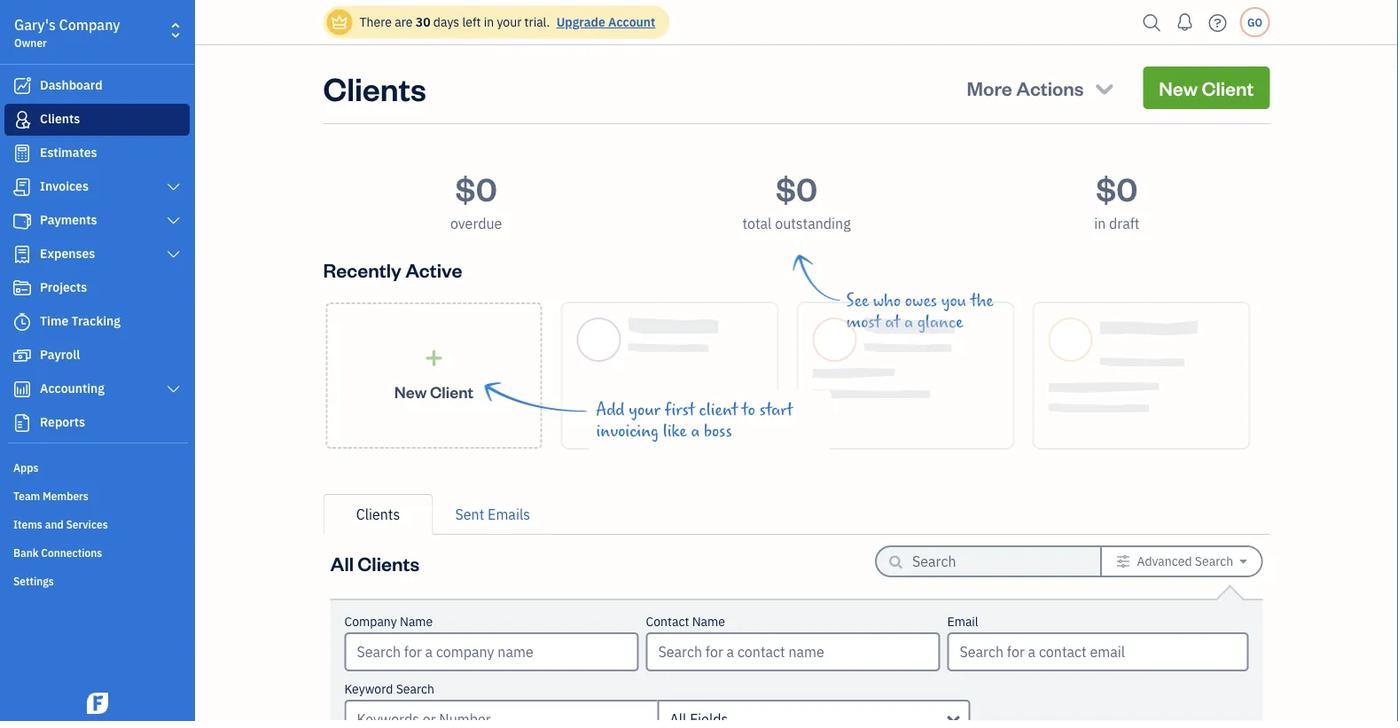 Task type: vqa. For each thing, say whether or not it's contained in the screenshot.
the leftmost the Time Tracking
no



Task type: locate. For each thing, give the bounding box(es) containing it.
2 horizontal spatial $0
[[1096, 167, 1138, 209]]

estimates
[[40, 144, 97, 161]]

money image
[[12, 347, 33, 365]]

clients up all clients
[[356, 505, 400, 524]]

clients link up all clients
[[323, 494, 433, 535]]

company right gary's
[[59, 16, 120, 34]]

in
[[484, 14, 494, 30], [1095, 214, 1106, 233]]

0 horizontal spatial new client link
[[326, 302, 542, 449]]

1 horizontal spatial company
[[345, 613, 397, 630]]

0 vertical spatial a
[[905, 312, 914, 332]]

client image
[[12, 111, 33, 129]]

chevron large down image
[[165, 180, 182, 194], [165, 247, 182, 262], [165, 382, 182, 396]]

contact
[[646, 613, 689, 630]]

clients link up estimates link
[[4, 104, 190, 136]]

trial.
[[525, 14, 550, 30]]

like
[[663, 421, 687, 441]]

bank connections link
[[4, 538, 190, 565]]

name for contact name
[[692, 613, 725, 630]]

0 vertical spatial in
[[484, 14, 494, 30]]

reports
[[40, 414, 85, 430]]

contact name
[[646, 613, 725, 630]]

clients up the estimates
[[40, 110, 80, 127]]

2 $0 from the left
[[776, 167, 818, 209]]

1 horizontal spatial name
[[692, 613, 725, 630]]

0 vertical spatial your
[[497, 14, 522, 30]]

owner
[[14, 35, 47, 50]]

new down notifications image
[[1159, 75, 1198, 100]]

1 vertical spatial client
[[430, 381, 474, 402]]

$0 inside $0 total outstanding
[[776, 167, 818, 209]]

a right at
[[905, 312, 914, 332]]

start
[[760, 400, 793, 420]]

chevron large down image down payroll link
[[165, 382, 182, 396]]

$0 up overdue
[[455, 167, 497, 209]]

0 horizontal spatial your
[[497, 14, 522, 30]]

1 vertical spatial in
[[1095, 214, 1106, 233]]

0 horizontal spatial new
[[395, 381, 427, 402]]

0 vertical spatial chevron large down image
[[165, 180, 182, 194]]

chevron large down image inside accounting link
[[165, 382, 182, 396]]

your left trial.
[[497, 14, 522, 30]]

payments link
[[4, 205, 190, 237]]

1 vertical spatial your
[[629, 400, 661, 420]]

boss
[[704, 421, 732, 441]]

there
[[360, 14, 392, 30]]

report image
[[12, 414, 33, 432]]

in left the draft
[[1095, 214, 1106, 233]]

2 chevron large down image from the top
[[165, 247, 182, 262]]

chevron large down image inside invoices link
[[165, 180, 182, 194]]

estimate image
[[12, 145, 33, 162]]

1 vertical spatial clients link
[[323, 494, 433, 535]]

0 vertical spatial client
[[1202, 75, 1255, 100]]

2 vertical spatial chevron large down image
[[165, 382, 182, 396]]

items and services link
[[4, 510, 190, 537]]

chevron large down image down chevron large down icon
[[165, 247, 182, 262]]

1 horizontal spatial a
[[905, 312, 914, 332]]

Search for a company name text field
[[346, 634, 637, 670]]

Keywords or Number text field
[[345, 700, 658, 721]]

3 $0 from the left
[[1096, 167, 1138, 209]]

time
[[40, 313, 68, 329]]

projects
[[40, 279, 87, 295]]

chevron large down image for expenses
[[165, 247, 182, 262]]

name down all clients
[[400, 613, 433, 630]]

left
[[462, 14, 481, 30]]

new client link
[[1143, 67, 1270, 109], [326, 302, 542, 449]]

company down all clients
[[345, 613, 397, 630]]

$0 up the draft
[[1096, 167, 1138, 209]]

1 horizontal spatial your
[[629, 400, 661, 420]]

client down go to help 'icon' at top
[[1202, 75, 1255, 100]]

in inside $0 in draft
[[1095, 214, 1106, 233]]

1 vertical spatial search
[[396, 681, 435, 697]]

in right 'left'
[[484, 14, 494, 30]]

a right like
[[691, 421, 700, 441]]

0 vertical spatial company
[[59, 16, 120, 34]]

1 vertical spatial company
[[345, 613, 397, 630]]

chevron large down image inside expenses link
[[165, 247, 182, 262]]

tracking
[[71, 313, 121, 329]]

clients right all
[[358, 550, 420, 576]]

advanced search button
[[1102, 547, 1262, 576]]

the
[[971, 291, 994, 310]]

company
[[59, 16, 120, 34], [345, 613, 397, 630]]

search right keyword
[[396, 681, 435, 697]]

0 vertical spatial new client
[[1159, 75, 1255, 100]]

company inside gary's company owner
[[59, 16, 120, 34]]

expense image
[[12, 246, 33, 263]]

new down plus icon on the left of the page
[[395, 381, 427, 402]]

time tracking link
[[4, 306, 190, 338]]

Search for a contact name text field
[[648, 634, 939, 670]]

0 horizontal spatial company
[[59, 16, 120, 34]]

None field
[[658, 700, 971, 721]]

1 vertical spatial new client
[[395, 381, 474, 402]]

expenses link
[[4, 239, 190, 271]]

draft
[[1110, 214, 1140, 233]]

your inside add your first client to start invoicing like a boss
[[629, 400, 661, 420]]

0 vertical spatial new
[[1159, 75, 1198, 100]]

new
[[1159, 75, 1198, 100], [395, 381, 427, 402]]

a inside add your first client to start invoicing like a boss
[[691, 421, 700, 441]]

$0 inside $0 overdue
[[455, 167, 497, 209]]

items and services
[[13, 517, 108, 531]]

3 chevron large down image from the top
[[165, 382, 182, 396]]

actions
[[1017, 75, 1084, 100]]

1 horizontal spatial new
[[1159, 75, 1198, 100]]

outstanding
[[775, 214, 851, 233]]

clients link
[[4, 104, 190, 136], [323, 494, 433, 535]]

chevron large down image up chevron large down icon
[[165, 180, 182, 194]]

2 name from the left
[[692, 613, 725, 630]]

1 horizontal spatial search
[[1195, 553, 1234, 569]]

invoice image
[[12, 178, 33, 196]]

1 horizontal spatial client
[[1202, 75, 1255, 100]]

0 horizontal spatial a
[[691, 421, 700, 441]]

0 horizontal spatial name
[[400, 613, 433, 630]]

clients
[[323, 67, 426, 109], [40, 110, 80, 127], [356, 505, 400, 524], [358, 550, 420, 576]]

settings link
[[4, 567, 190, 593]]

overdue
[[451, 214, 502, 233]]

$0
[[455, 167, 497, 209], [776, 167, 818, 209], [1096, 167, 1138, 209]]

0 horizontal spatial search
[[396, 681, 435, 697]]

0 horizontal spatial $0
[[455, 167, 497, 209]]

client down plus icon on the left of the page
[[430, 381, 474, 402]]

new client down go to help 'icon' at top
[[1159, 75, 1255, 100]]

client
[[1202, 75, 1255, 100], [430, 381, 474, 402]]

connections
[[41, 545, 102, 560]]

chevron large down image
[[165, 214, 182, 228]]

Search for a contact email text field
[[949, 634, 1247, 670]]

1 horizontal spatial in
[[1095, 214, 1106, 233]]

1 horizontal spatial new client
[[1159, 75, 1255, 100]]

keyword
[[345, 681, 393, 697]]

who
[[873, 291, 901, 310]]

most
[[847, 312, 881, 332]]

name right contact
[[692, 613, 725, 630]]

1 horizontal spatial $0
[[776, 167, 818, 209]]

1 vertical spatial chevron large down image
[[165, 247, 182, 262]]

search inside dropdown button
[[1195, 553, 1234, 569]]

settings
[[13, 574, 54, 588]]

a
[[905, 312, 914, 332], [691, 421, 700, 441]]

1 $0 from the left
[[455, 167, 497, 209]]

you
[[942, 291, 967, 310]]

search for advanced search
[[1195, 553, 1234, 569]]

search left the caretdown icon at the right
[[1195, 553, 1234, 569]]

$0 inside $0 in draft
[[1096, 167, 1138, 209]]

1 horizontal spatial clients link
[[323, 494, 433, 535]]

sent emails link
[[433, 494, 553, 535]]

1 vertical spatial a
[[691, 421, 700, 441]]

$0 up outstanding
[[776, 167, 818, 209]]

your up "invoicing"
[[629, 400, 661, 420]]

keyword search
[[345, 681, 435, 697]]

0 vertical spatial new client link
[[1143, 67, 1270, 109]]

0 vertical spatial clients link
[[4, 104, 190, 136]]

1 chevron large down image from the top
[[165, 180, 182, 194]]

1 name from the left
[[400, 613, 433, 630]]

1 vertical spatial new
[[395, 381, 427, 402]]

1 vertical spatial new client link
[[326, 302, 542, 449]]

0 vertical spatial search
[[1195, 553, 1234, 569]]

chevrondown image
[[1093, 75, 1117, 100]]

new client down plus icon on the left of the page
[[395, 381, 474, 402]]

at
[[885, 312, 901, 332]]

recently active
[[323, 257, 462, 282]]

team members link
[[4, 482, 190, 508]]

active
[[405, 257, 462, 282]]

advanced search
[[1137, 553, 1234, 569]]

caretdown image
[[1240, 554, 1247, 569]]

0 horizontal spatial in
[[484, 14, 494, 30]]

search
[[1195, 553, 1234, 569], [396, 681, 435, 697]]

name
[[400, 613, 433, 630], [692, 613, 725, 630]]



Task type: describe. For each thing, give the bounding box(es) containing it.
freshbooks image
[[83, 693, 112, 714]]

apps link
[[4, 453, 190, 480]]

go
[[1248, 15, 1263, 29]]

bank
[[13, 545, 39, 560]]

$0 in draft
[[1095, 167, 1140, 233]]

add your first client to start invoicing like a boss
[[596, 400, 793, 441]]

sent emails
[[455, 505, 530, 524]]

main element
[[0, 0, 239, 721]]

search for keyword search
[[396, 681, 435, 697]]

invoicing
[[596, 421, 659, 441]]

bank connections
[[13, 545, 102, 560]]

$0 for $0 in draft
[[1096, 167, 1138, 209]]

owes
[[905, 291, 938, 310]]

items
[[13, 517, 42, 531]]

notifications image
[[1171, 4, 1200, 40]]

team
[[13, 489, 40, 503]]

dashboard image
[[12, 77, 33, 95]]

payment image
[[12, 212, 33, 230]]

chevron large down image for accounting
[[165, 382, 182, 396]]

clients inside 'main' element
[[40, 110, 80, 127]]

all
[[330, 550, 354, 576]]

$0 total outstanding
[[743, 167, 851, 233]]

0 horizontal spatial client
[[430, 381, 474, 402]]

days
[[434, 14, 460, 30]]

more
[[967, 75, 1013, 100]]

$0 overdue
[[451, 167, 502, 233]]

go button
[[1240, 7, 1270, 37]]

gary's
[[14, 16, 56, 34]]

sent
[[455, 505, 485, 524]]

total
[[743, 214, 772, 233]]

Search text field
[[913, 547, 1072, 576]]

client
[[699, 400, 738, 420]]

accounting
[[40, 380, 105, 396]]

project image
[[12, 279, 33, 297]]

account
[[608, 14, 656, 30]]

services
[[66, 517, 108, 531]]

$0 for $0 total outstanding
[[776, 167, 818, 209]]

a inside the "see who owes you the most at a glance"
[[905, 312, 914, 332]]

glance
[[918, 312, 963, 332]]

first
[[665, 400, 695, 420]]

payments
[[40, 212, 97, 228]]

upgrade
[[557, 14, 606, 30]]

invoices link
[[4, 171, 190, 203]]

more actions button
[[951, 67, 1133, 109]]

estimates link
[[4, 137, 190, 169]]

upgrade account link
[[553, 14, 656, 30]]

apps
[[13, 460, 39, 474]]

timer image
[[12, 313, 33, 331]]

$0 for $0 overdue
[[455, 167, 497, 209]]

reports link
[[4, 407, 190, 439]]

add
[[596, 400, 625, 420]]

there are 30 days left in your trial. upgrade account
[[360, 14, 656, 30]]

0 horizontal spatial clients link
[[4, 104, 190, 136]]

are
[[395, 14, 413, 30]]

company name
[[345, 613, 433, 630]]

invoices
[[40, 178, 89, 194]]

chevron large down image for invoices
[[165, 180, 182, 194]]

chart image
[[12, 380, 33, 398]]

gary's company owner
[[14, 16, 120, 50]]

name for company name
[[400, 613, 433, 630]]

settings image
[[1117, 554, 1131, 569]]

time tracking
[[40, 313, 121, 329]]

clients down there in the top of the page
[[323, 67, 426, 109]]

crown image
[[330, 13, 349, 31]]

members
[[43, 489, 89, 503]]

dashboard
[[40, 77, 103, 93]]

1 horizontal spatial new client link
[[1143, 67, 1270, 109]]

plus image
[[424, 349, 444, 367]]

email
[[948, 613, 979, 630]]

0 horizontal spatial new client
[[395, 381, 474, 402]]

see who owes you the most at a glance
[[847, 291, 994, 332]]

emails
[[488, 505, 530, 524]]

all clients
[[330, 550, 420, 576]]

team members
[[13, 489, 89, 503]]

dashboard link
[[4, 70, 190, 102]]

accounting link
[[4, 373, 190, 405]]

more actions
[[967, 75, 1084, 100]]

to
[[742, 400, 755, 420]]

payroll
[[40, 346, 80, 363]]

search image
[[1138, 9, 1167, 36]]

advanced
[[1137, 553, 1192, 569]]

expenses
[[40, 245, 95, 262]]

payroll link
[[4, 340, 190, 372]]

recently
[[323, 257, 402, 282]]

see
[[847, 291, 869, 310]]

projects link
[[4, 272, 190, 304]]

and
[[45, 517, 64, 531]]

30
[[416, 14, 431, 30]]

go to help image
[[1204, 9, 1232, 36]]



